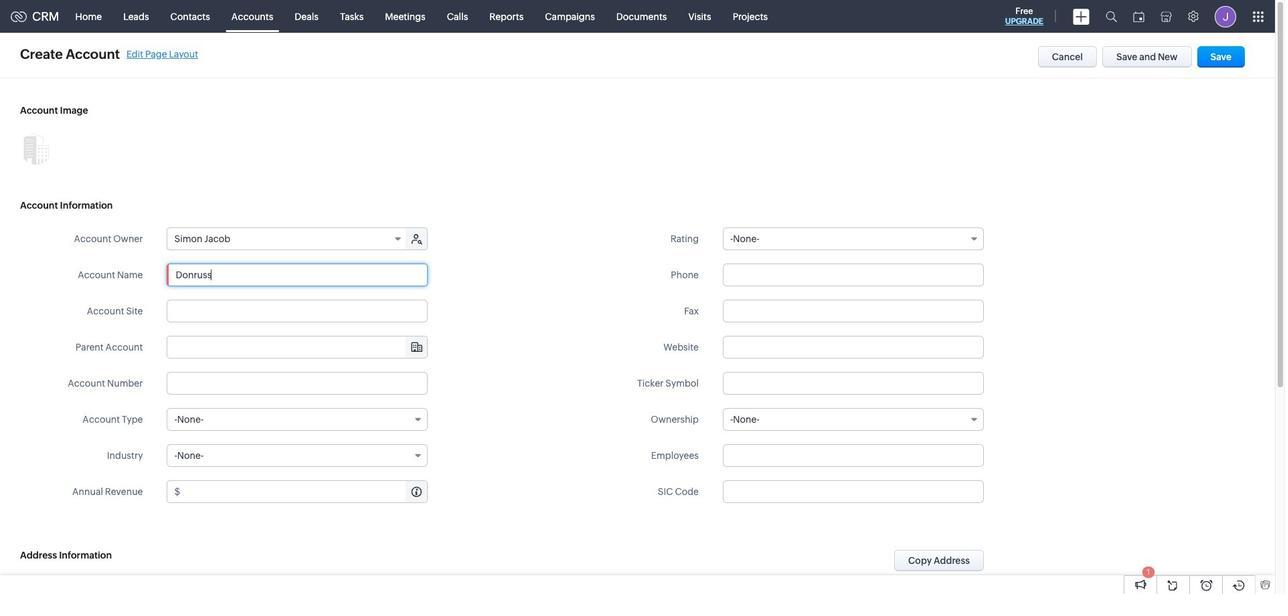 Task type: vqa. For each thing, say whether or not it's contained in the screenshot.
Profile icon
yes



Task type: describe. For each thing, give the bounding box(es) containing it.
logo image
[[11, 11, 27, 22]]

create menu image
[[1074, 8, 1090, 24]]

search image
[[1106, 11, 1118, 22]]

search element
[[1098, 0, 1126, 33]]



Task type: locate. For each thing, give the bounding box(es) containing it.
profile element
[[1208, 0, 1245, 32]]

create menu element
[[1066, 0, 1098, 32]]

None text field
[[723, 264, 985, 287], [167, 300, 428, 323], [723, 300, 985, 323], [723, 336, 985, 359], [168, 337, 428, 358], [167, 372, 428, 395], [723, 372, 985, 395], [723, 481, 985, 504], [182, 482, 428, 503], [723, 264, 985, 287], [167, 300, 428, 323], [723, 300, 985, 323], [723, 336, 985, 359], [168, 337, 428, 358], [167, 372, 428, 395], [723, 372, 985, 395], [723, 481, 985, 504], [182, 482, 428, 503]]

None text field
[[167, 264, 428, 287], [723, 445, 985, 467], [167, 264, 428, 287], [723, 445, 985, 467]]

calendar image
[[1134, 11, 1145, 22]]

profile image
[[1216, 6, 1237, 27]]

None field
[[723, 228, 985, 250], [168, 228, 408, 250], [168, 337, 428, 358], [167, 409, 428, 431], [723, 409, 985, 431], [167, 445, 428, 467], [723, 228, 985, 250], [168, 228, 408, 250], [168, 337, 428, 358], [167, 409, 428, 431], [723, 409, 985, 431], [167, 445, 428, 467]]

image image
[[20, 133, 52, 165]]



